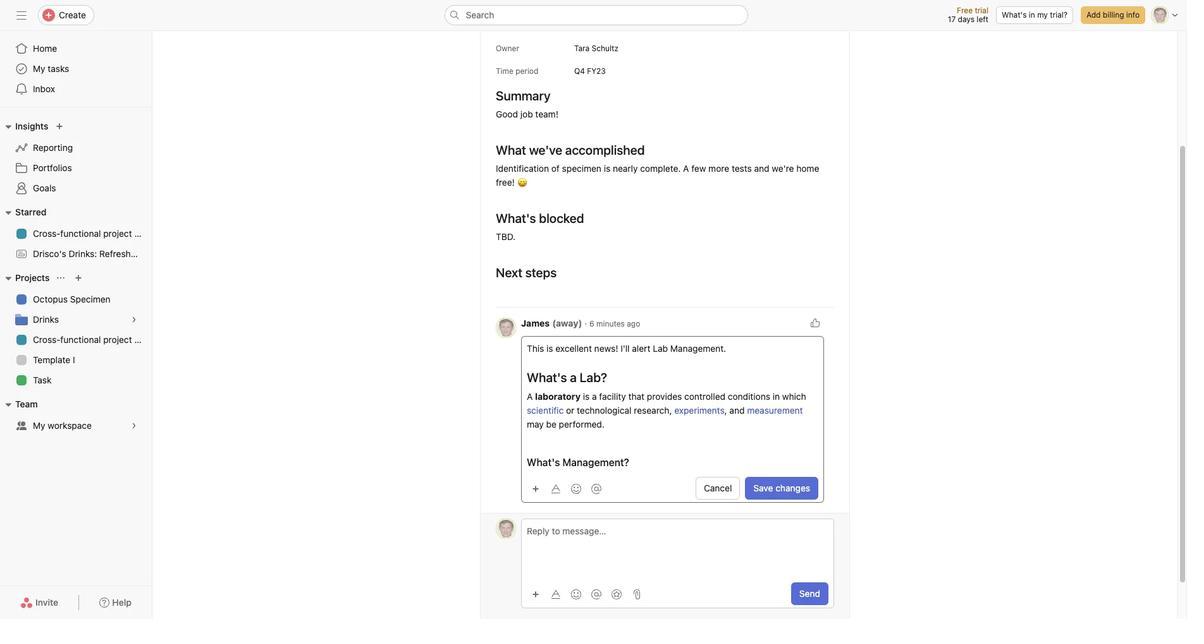 Task type: vqa. For each thing, say whether or not it's contained in the screenshot.
Owner
yes



Task type: locate. For each thing, give the bounding box(es) containing it.
task
[[33, 375, 52, 386]]

0 vertical spatial functional
[[60, 228, 101, 239]]

2 toolbar from the top
[[527, 585, 646, 604]]

show options, current sort, top image
[[57, 275, 65, 282]]

1 ja button from the top
[[496, 318, 516, 338]]

toolbar
[[527, 480, 608, 498], [527, 585, 646, 604]]

my for my tasks
[[33, 63, 45, 74]]

is inside the identification of specimen is nearly complete. a few more tests and we're home free!
[[604, 163, 611, 174]]

save changes
[[754, 483, 810, 494]]

workspace
[[48, 421, 92, 431]]

insert an object image left formatting image
[[532, 591, 540, 599]]

0 vertical spatial is
[[604, 163, 611, 174]]

drisco's drinks: refreshment recommendation
[[33, 249, 225, 259]]

laboratory
[[535, 392, 581, 402]]

cross-functional project plan inside the projects element
[[33, 335, 152, 345]]

1 vertical spatial ja
[[502, 524, 510, 534]]

insert an object image left formatting icon on the bottom left of the page
[[532, 486, 540, 493]]

what
[[496, 143, 526, 158]]

0 horizontal spatial in
[[773, 392, 780, 402]]

functional inside the projects element
[[60, 335, 101, 345]]

what's for what's in my trial?
[[1002, 10, 1027, 20]]

1 vertical spatial cross-functional project plan
[[33, 335, 152, 345]]

17
[[948, 15, 956, 24]]

management?
[[563, 457, 629, 469]]

we've accomplished
[[529, 143, 645, 158]]

2 cross- from the top
[[33, 335, 60, 345]]

what's inside button
[[1002, 10, 1027, 20]]

a up 'scientific' link
[[527, 392, 533, 402]]

nearly
[[613, 163, 638, 174]]

lab
[[653, 343, 668, 354]]

my inside 'link'
[[33, 63, 45, 74]]

1 toolbar from the top
[[527, 480, 608, 498]]

a inside a laboratory is a facility that provides controlled conditions in which scientific or technological research, experiments , and measurement
[[592, 392, 597, 402]]

ja button
[[496, 318, 516, 338], [496, 519, 516, 540]]

(away)
[[552, 318, 582, 329]]

1 cross-functional project plan from the top
[[33, 228, 152, 239]]

0 vertical spatial ja button
[[496, 318, 516, 338]]

2 vertical spatial is
[[583, 392, 590, 402]]

cross-functional project plan inside starred element
[[33, 228, 152, 239]]

1 vertical spatial plan
[[134, 335, 152, 345]]

insert an object image for send
[[532, 591, 540, 599]]

my down team
[[33, 421, 45, 431]]

help
[[112, 598, 132, 609]]

1 horizontal spatial and
[[754, 163, 770, 174]]

changes
[[776, 483, 810, 494]]

projects element
[[0, 267, 152, 393]]

a up technological
[[592, 392, 597, 402]]

cross- up the drisco's on the left of page
[[33, 228, 60, 239]]

1 vertical spatial a
[[527, 392, 533, 402]]

2 functional from the top
[[60, 335, 101, 345]]

1 project from the top
[[103, 228, 132, 239]]

0 vertical spatial a
[[570, 371, 577, 385]]

trial?
[[1050, 10, 1068, 20]]

0 vertical spatial insert an object image
[[532, 486, 540, 493]]

cross-functional project plan link
[[8, 224, 152, 244], [8, 330, 152, 350]]

my left the "tasks"
[[33, 63, 45, 74]]

tests
[[732, 163, 752, 174]]

drisco's drinks: refreshment recommendation link
[[8, 244, 225, 264]]

0 horizontal spatial and
[[730, 405, 745, 416]]

identification of specimen is nearly complete. a few more tests and we're home free!
[[496, 163, 822, 188]]

refreshment
[[99, 249, 152, 259]]

is
[[604, 163, 611, 174], [547, 343, 553, 354], [583, 392, 590, 402]]

functional for first cross-functional project plan link from the bottom
[[60, 335, 101, 345]]

good
[[496, 109, 518, 120]]

0 vertical spatial cross-functional project plan link
[[8, 224, 152, 244]]

time
[[496, 66, 514, 76]]

what's up 'laboratory'
[[527, 371, 567, 385]]

excellent
[[556, 343, 592, 354]]

cross-functional project plan link up i
[[8, 330, 152, 350]]

2 cross-functional project plan link from the top
[[8, 330, 152, 350]]

plan up drisco's drinks: refreshment recommendation in the top left of the page
[[134, 228, 152, 239]]

in left my
[[1029, 10, 1035, 20]]

0 horizontal spatial a
[[570, 371, 577, 385]]

2 horizontal spatial is
[[604, 163, 611, 174]]

1 vertical spatial a
[[592, 392, 597, 402]]

1 vertical spatial functional
[[60, 335, 101, 345]]

0 vertical spatial cross-functional project plan
[[33, 228, 152, 239]]

appreciations image
[[612, 590, 622, 600]]

time period
[[496, 66, 539, 76]]

is right this
[[547, 343, 553, 354]]

what's up formatting icon on the bottom left of the page
[[527, 457, 560, 469]]

😀 image
[[517, 178, 527, 188]]

scientific link
[[527, 405, 564, 416]]

q4
[[574, 66, 585, 76]]

is inside a laboratory is a facility that provides controlled conditions in which scientific or technological research, experiments , and measurement
[[583, 392, 590, 402]]

2 ja button from the top
[[496, 519, 516, 540]]

a inside the identification of specimen is nearly complete. a few more tests and we're home free!
[[683, 163, 689, 174]]

a
[[683, 163, 689, 174], [527, 392, 533, 402]]

at mention image
[[591, 484, 602, 494]]

my
[[1038, 10, 1048, 20]]

0 vertical spatial project
[[103, 228, 132, 239]]

of
[[551, 163, 560, 174]]

insights button
[[0, 119, 48, 134]]

goals
[[33, 183, 56, 194]]

0 horizontal spatial is
[[547, 343, 553, 354]]

what's left my
[[1002, 10, 1027, 20]]

1 plan from the top
[[134, 228, 152, 239]]

1 horizontal spatial a
[[592, 392, 597, 402]]

cross-functional project plan link up drinks:
[[8, 224, 152, 244]]

free!
[[496, 177, 515, 188]]

0 vertical spatial what's
[[1002, 10, 1027, 20]]

scientific
[[527, 405, 564, 416]]

2 cross-functional project plan from the top
[[33, 335, 152, 345]]

1 my from the top
[[33, 63, 45, 74]]

may
[[527, 419, 544, 430]]

attach a file or paste an image image
[[632, 590, 642, 600]]

1 insert an object image from the top
[[532, 486, 540, 493]]

what's in my trial?
[[1002, 10, 1068, 20]]

2 ja from the top
[[502, 524, 510, 534]]

0 vertical spatial a
[[683, 163, 689, 174]]

save changes button
[[745, 478, 819, 500]]

my for my workspace
[[33, 421, 45, 431]]

functional up drinks:
[[60, 228, 101, 239]]

1 vertical spatial my
[[33, 421, 45, 431]]

0 vertical spatial my
[[33, 63, 45, 74]]

is left nearly at the right
[[604, 163, 611, 174]]

1 vertical spatial cross-
[[33, 335, 60, 345]]

plan inside the projects element
[[134, 335, 152, 345]]

cross-functional project plan down drinks link
[[33, 335, 152, 345]]

0 vertical spatial ja
[[502, 323, 510, 333]]

toolbar for send
[[527, 585, 646, 604]]

2 plan from the top
[[134, 335, 152, 345]]

emoji image
[[571, 590, 581, 600]]

summary good job team!
[[496, 89, 559, 120]]

plan down see details, drinks icon
[[134, 335, 152, 345]]

schultz
[[592, 43, 619, 53]]

0 vertical spatial and
[[754, 163, 770, 174]]

and right ,
[[730, 405, 745, 416]]

1 cross-functional project plan link from the top
[[8, 224, 152, 244]]

my
[[33, 63, 45, 74], [33, 421, 45, 431]]

specimen
[[562, 163, 602, 174]]

0 likes. click to like this task image
[[810, 318, 820, 328]]

1 vertical spatial project
[[103, 335, 132, 345]]

portfolios
[[33, 163, 72, 173]]

2 vertical spatial what's
[[527, 457, 560, 469]]

technological
[[577, 405, 632, 416]]

2 my from the top
[[33, 421, 45, 431]]

project for cross-functional project plan link in starred element
[[103, 228, 132, 239]]

1 vertical spatial what's
[[527, 371, 567, 385]]

toolbar for cancel
[[527, 480, 608, 498]]

a left few
[[683, 163, 689, 174]]

cross-functional project plan up drinks:
[[33, 228, 152, 239]]

insert an object image
[[532, 486, 540, 493], [532, 591, 540, 599]]

reporting link
[[8, 138, 144, 158]]

a left lab?
[[570, 371, 577, 385]]

1 vertical spatial in
[[773, 392, 780, 402]]

what's management?
[[527, 457, 629, 469]]

home
[[797, 163, 819, 174]]

template i
[[33, 355, 75, 366]]

0 vertical spatial cross-
[[33, 228, 60, 239]]

1 vertical spatial and
[[730, 405, 745, 416]]

tbd.
[[496, 232, 516, 242]]

team
[[15, 399, 38, 410]]

projects button
[[0, 271, 50, 286]]

in up measurement link
[[773, 392, 780, 402]]

facility
[[599, 392, 626, 402]]

1 functional from the top
[[60, 228, 101, 239]]

1 cross- from the top
[[33, 228, 60, 239]]

2 insert an object image from the top
[[532, 591, 540, 599]]

project down see details, drinks icon
[[103, 335, 132, 345]]

1 horizontal spatial is
[[583, 392, 590, 402]]

plan inside starred element
[[134, 228, 152, 239]]

1 vertical spatial insert an object image
[[532, 591, 540, 599]]

global element
[[0, 31, 152, 107]]

,
[[725, 405, 727, 416]]

1 horizontal spatial a
[[683, 163, 689, 174]]

experiments link
[[675, 405, 725, 416]]

provides
[[647, 392, 682, 402]]

ja
[[502, 323, 510, 333], [502, 524, 510, 534]]

home link
[[8, 39, 144, 59]]

task link
[[8, 371, 144, 391]]

teams element
[[0, 393, 152, 439]]

cross- inside starred element
[[33, 228, 60, 239]]

cross- down 'drinks'
[[33, 335, 60, 345]]

1 ja from the top
[[502, 323, 510, 333]]

and right tests
[[754, 163, 770, 174]]

reporting
[[33, 142, 73, 153]]

lab?
[[580, 371, 607, 385]]

starred button
[[0, 205, 46, 220]]

experiments
[[675, 405, 725, 416]]

0 horizontal spatial a
[[527, 392, 533, 402]]

my inside teams element
[[33, 421, 45, 431]]

0 vertical spatial plan
[[134, 228, 152, 239]]

inbox
[[33, 84, 55, 94]]

info
[[1127, 10, 1140, 20]]

template i link
[[8, 350, 144, 371]]

and inside the identification of specimen is nearly complete. a few more tests and we're home free!
[[754, 163, 770, 174]]

management.
[[670, 343, 726, 354]]

2 project from the top
[[103, 335, 132, 345]]

1 vertical spatial ja button
[[496, 519, 516, 540]]

save
[[754, 483, 773, 494]]

is down lab?
[[583, 392, 590, 402]]

invite
[[35, 598, 58, 609]]

project up drisco's drinks: refreshment recommendation link at the top left of the page
[[103, 228, 132, 239]]

project inside starred element
[[103, 228, 132, 239]]

1 vertical spatial toolbar
[[527, 585, 646, 604]]

1 horizontal spatial in
[[1029, 10, 1035, 20]]

0 vertical spatial in
[[1029, 10, 1035, 20]]

functional down drinks link
[[60, 335, 101, 345]]

0 vertical spatial toolbar
[[527, 480, 608, 498]]

research,
[[634, 405, 672, 416]]

1 vertical spatial cross-functional project plan link
[[8, 330, 152, 350]]

functional inside starred element
[[60, 228, 101, 239]]

new image
[[56, 123, 63, 130]]

drisco's
[[33, 249, 66, 259]]

in
[[1029, 10, 1035, 20], [773, 392, 780, 402]]



Task type: describe. For each thing, give the bounding box(es) containing it.
identification
[[496, 163, 549, 174]]

team button
[[0, 397, 38, 412]]

team!
[[535, 109, 559, 120]]

ago
[[627, 319, 640, 329]]

insert an object image for cancel
[[532, 486, 540, 493]]

tasks
[[48, 63, 69, 74]]

see details, my workspace image
[[130, 423, 138, 430]]

minutes
[[597, 319, 625, 329]]

cross-functional project plan for cross-functional project plan link in starred element
[[33, 228, 152, 239]]

period
[[516, 66, 539, 76]]

see details, drinks image
[[130, 316, 138, 324]]

next steps
[[496, 266, 557, 280]]

trial
[[975, 6, 989, 15]]

my workspace
[[33, 421, 92, 431]]

in inside button
[[1029, 10, 1035, 20]]

may be performed.
[[527, 405, 806, 430]]

help button
[[91, 592, 140, 615]]

in inside a laboratory is a facility that provides controlled conditions in which scientific or technological research, experiments , and measurement
[[773, 392, 780, 402]]

ja for second the ja button
[[502, 524, 510, 534]]

1 vertical spatial is
[[547, 343, 553, 354]]

what's blocked
[[496, 211, 584, 226]]

a inside a laboratory is a facility that provides controlled conditions in which scientific or technological research, experiments , and measurement
[[527, 392, 533, 402]]

cross-functional project plan for first cross-functional project plan link from the bottom
[[33, 335, 152, 345]]

at mention image
[[591, 590, 602, 600]]

project for first cross-functional project plan link from the bottom
[[103, 335, 132, 345]]

my tasks link
[[8, 59, 144, 79]]

emoji image
[[571, 484, 581, 494]]

octopus specimen link
[[8, 290, 144, 310]]

hide sidebar image
[[16, 10, 27, 20]]

performed.
[[559, 419, 605, 430]]

functional for cross-functional project plan link in starred element
[[60, 228, 101, 239]]

add billing info button
[[1081, 6, 1146, 24]]

alert
[[632, 343, 651, 354]]

send
[[800, 589, 820, 600]]

search button
[[444, 5, 748, 25]]

billing
[[1103, 10, 1124, 20]]

drinks:
[[69, 249, 97, 259]]

formatting image
[[551, 590, 561, 600]]

job
[[520, 109, 533, 120]]

starred element
[[0, 201, 225, 267]]

days
[[958, 15, 975, 24]]

we're
[[772, 163, 794, 174]]

cancel
[[704, 483, 732, 494]]

a laboratory is a facility that provides controlled conditions in which scientific or technological research, experiments , and measurement
[[527, 392, 809, 416]]

specimen
[[70, 294, 111, 305]]

i'll
[[621, 343, 630, 354]]

new project or portfolio image
[[75, 275, 82, 282]]

drinks
[[33, 314, 59, 325]]

progress
[[496, 21, 528, 30]]

cross-functional project plan link inside starred element
[[8, 224, 152, 244]]

this is excellent news! i'll alert lab management.
[[527, 343, 726, 354]]

what's blocked tbd.
[[496, 211, 584, 242]]

cross- inside the projects element
[[33, 335, 60, 345]]

free
[[957, 6, 973, 15]]

what's in my trial? button
[[996, 6, 1073, 24]]

insights element
[[0, 115, 152, 201]]

add
[[1087, 10, 1101, 20]]

search
[[466, 9, 494, 20]]

and inside a laboratory is a facility that provides controlled conditions in which scientific or technological research, experiments , and measurement
[[730, 405, 745, 416]]

template
[[33, 355, 70, 366]]

left
[[977, 15, 989, 24]]

measurement link
[[747, 405, 803, 416]]

few
[[692, 163, 706, 174]]

james
[[521, 318, 550, 329]]

home
[[33, 43, 57, 54]]

recommendation
[[154, 249, 225, 259]]

tara schultz
[[574, 43, 619, 53]]

free trial 17 days left
[[948, 6, 989, 24]]

formatting image
[[551, 484, 561, 494]]

conditions
[[728, 392, 770, 402]]

starred
[[15, 207, 46, 218]]

james link
[[521, 318, 550, 329]]

be
[[546, 419, 557, 430]]

which
[[782, 392, 806, 402]]

what's for what's a lab?
[[527, 371, 567, 385]]

complete.
[[640, 163, 681, 174]]

invite button
[[12, 592, 67, 615]]

6
[[590, 319, 594, 329]]

create button
[[38, 5, 94, 25]]

octopus specimen
[[33, 294, 111, 305]]

my tasks
[[33, 63, 69, 74]]

ja for first the ja button from the top of the page
[[502, 323, 510, 333]]

·
[[585, 318, 587, 329]]

summary
[[496, 89, 551, 103]]

q4 fy23
[[574, 66, 606, 76]]

more
[[709, 163, 729, 174]]

edit comment document
[[522, 342, 824, 470]]

search list box
[[444, 5, 748, 25]]

what's for what's management?
[[527, 457, 560, 469]]

fy23
[[587, 66, 606, 76]]

add billing info
[[1087, 10, 1140, 20]]

i
[[73, 355, 75, 366]]

cancel button
[[696, 478, 740, 500]]



